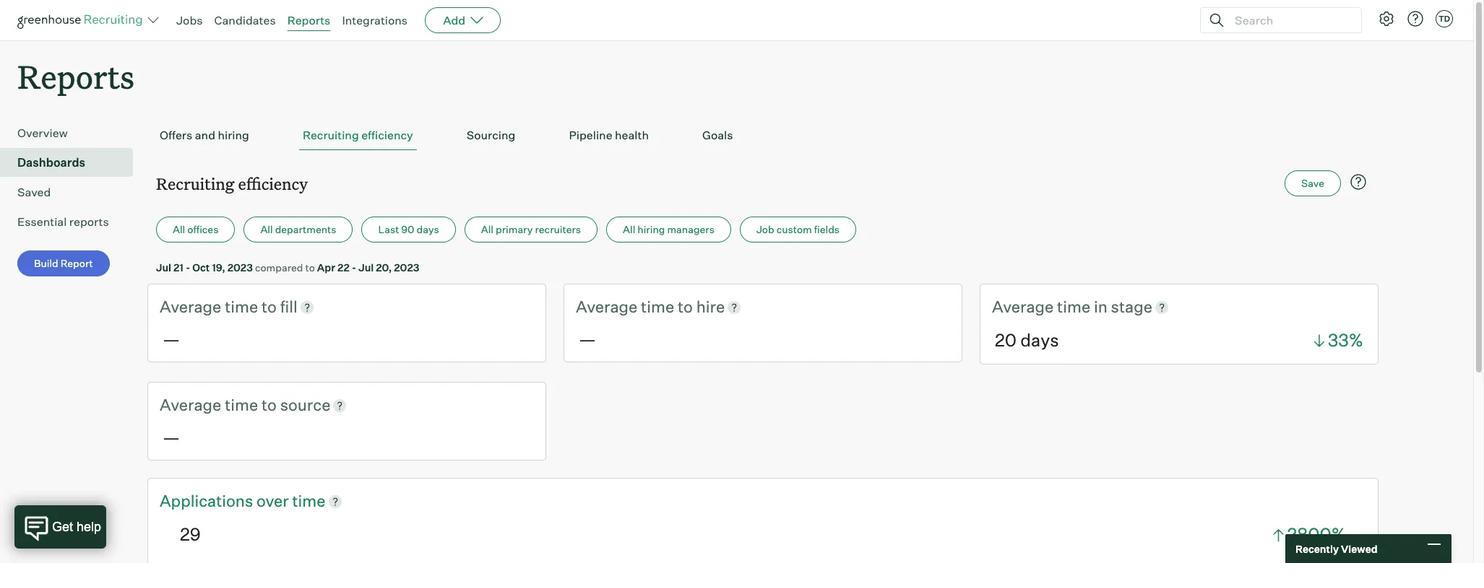 Task type: describe. For each thing, give the bounding box(es) containing it.
job custom fields
[[757, 224, 840, 236]]

all offices button
[[156, 217, 235, 243]]

applications over
[[160, 491, 292, 511]]

and
[[195, 128, 215, 143]]

health
[[615, 128, 649, 143]]

20,
[[376, 262, 392, 274]]

efficiency inside button
[[362, 128, 413, 143]]

all primary recruiters
[[481, 224, 581, 236]]

20
[[995, 330, 1017, 352]]

viewed
[[1342, 543, 1378, 556]]

candidates
[[214, 13, 276, 27]]

all departments
[[261, 224, 336, 236]]

all hiring managers
[[623, 224, 715, 236]]

21
[[173, 262, 184, 274]]

average for fill
[[160, 297, 221, 317]]

time for fill
[[225, 297, 258, 317]]

0 horizontal spatial efficiency
[[238, 173, 308, 195]]

in
[[1094, 297, 1108, 317]]

2 - from the left
[[352, 262, 357, 274]]

average for hire
[[576, 297, 638, 317]]

greenhouse recruiting image
[[17, 12, 147, 29]]

last 90 days
[[378, 224, 439, 236]]

reports link
[[287, 13, 331, 27]]

offers and hiring button
[[156, 121, 253, 150]]

over link
[[257, 491, 292, 513]]

jobs
[[176, 13, 203, 27]]

all for all hiring managers
[[623, 224, 636, 236]]

add
[[443, 13, 466, 27]]

applications
[[160, 491, 253, 511]]

goals button
[[699, 121, 737, 150]]

22
[[338, 262, 350, 274]]

time right over
[[292, 491, 326, 511]]

tab list containing offers and hiring
[[156, 121, 1371, 150]]

apr
[[317, 262, 335, 274]]

integrations
[[342, 13, 408, 27]]

jobs link
[[176, 13, 203, 27]]

essential reports link
[[17, 213, 127, 231]]

managers
[[668, 224, 715, 236]]

to for source
[[262, 395, 277, 415]]

goals
[[703, 128, 733, 143]]

0 vertical spatial reports
[[287, 13, 331, 27]]

all departments button
[[244, 217, 353, 243]]

to for fill
[[262, 297, 277, 317]]

integrations link
[[342, 13, 408, 27]]

2 2023 from the left
[[394, 262, 420, 274]]

all for all primary recruiters
[[481, 224, 494, 236]]

1 vertical spatial hiring
[[638, 224, 665, 236]]

job custom fields button
[[740, 217, 857, 243]]

configure image
[[1379, 10, 1396, 27]]

overview
[[17, 126, 68, 140]]

essential reports
[[17, 215, 109, 229]]

0 vertical spatial hiring
[[218, 128, 249, 143]]

pipeline health
[[569, 128, 649, 143]]

essential
[[17, 215, 67, 229]]

average time in
[[992, 297, 1111, 317]]

hire
[[697, 297, 725, 317]]

1 vertical spatial recruiting efficiency
[[156, 173, 308, 195]]

recruiting inside button
[[303, 128, 359, 143]]

offices
[[187, 224, 219, 236]]

build
[[34, 257, 58, 270]]

days inside button
[[417, 224, 439, 236]]

last 90 days button
[[362, 217, 456, 243]]

19,
[[212, 262, 225, 274]]

— for fill
[[163, 329, 180, 351]]

to for hire
[[678, 297, 693, 317]]

time link
[[292, 491, 326, 513]]

build report
[[34, 257, 93, 270]]

1 2023 from the left
[[228, 262, 253, 274]]

recently
[[1296, 543, 1340, 556]]

job
[[757, 224, 775, 236]]

Search text field
[[1232, 10, 1349, 31]]

recently viewed
[[1296, 543, 1378, 556]]

faq image
[[1350, 174, 1368, 191]]



Task type: locate. For each thing, give the bounding box(es) containing it.
0 vertical spatial recruiting
[[303, 128, 359, 143]]

jul left 20,
[[359, 262, 374, 274]]

to left 'source'
[[262, 395, 277, 415]]

departments
[[275, 224, 336, 236]]

pipeline health button
[[566, 121, 653, 150]]

hiring right and on the left top of page
[[218, 128, 249, 143]]

all for all departments
[[261, 224, 273, 236]]

time
[[225, 297, 258, 317], [641, 297, 675, 317], [1058, 297, 1091, 317], [225, 395, 258, 415], [292, 491, 326, 511]]

— for source
[[163, 427, 180, 449]]

save
[[1302, 177, 1325, 190]]

all left primary
[[481, 224, 494, 236]]

to left apr
[[305, 262, 315, 274]]

reports
[[287, 13, 331, 27], [17, 55, 135, 98]]

offers and hiring
[[160, 128, 249, 143]]

1 vertical spatial reports
[[17, 55, 135, 98]]

time left the hire
[[641, 297, 675, 317]]

report
[[60, 257, 93, 270]]

applications link
[[160, 491, 257, 513]]

to left the hire
[[678, 297, 693, 317]]

4 all from the left
[[623, 224, 636, 236]]

1 horizontal spatial hiring
[[638, 224, 665, 236]]

all hiring managers button
[[607, 217, 731, 243]]

to left fill
[[262, 297, 277, 317]]

0 horizontal spatial jul
[[156, 262, 171, 274]]

1 horizontal spatial jul
[[359, 262, 374, 274]]

reports right candidates link
[[287, 13, 331, 27]]

jul left 21
[[156, 262, 171, 274]]

saved link
[[17, 184, 127, 201]]

dashboards
[[17, 156, 85, 170]]

add button
[[425, 7, 501, 33]]

1 horizontal spatial 2023
[[394, 262, 420, 274]]

jul
[[156, 262, 171, 274], [359, 262, 374, 274]]

1 vertical spatial days
[[1021, 330, 1059, 352]]

days right 90
[[417, 224, 439, 236]]

average for source
[[160, 395, 221, 415]]

0 vertical spatial days
[[417, 224, 439, 236]]

1 all from the left
[[173, 224, 185, 236]]

time for stage
[[1058, 297, 1091, 317]]

time left in
[[1058, 297, 1091, 317]]

2023 right 20,
[[394, 262, 420, 274]]

primary
[[496, 224, 533, 236]]

overview link
[[17, 124, 127, 142]]

last
[[378, 224, 399, 236]]

1 horizontal spatial recruiting
[[303, 128, 359, 143]]

1 horizontal spatial -
[[352, 262, 357, 274]]

1 vertical spatial efficiency
[[238, 173, 308, 195]]

all for all offices
[[173, 224, 185, 236]]

to
[[305, 262, 315, 274], [262, 297, 277, 317], [678, 297, 693, 317], [262, 395, 277, 415]]

0 vertical spatial efficiency
[[362, 128, 413, 143]]

td button
[[1436, 10, 1454, 27]]

20 days
[[995, 330, 1059, 352]]

all offices
[[173, 224, 219, 236]]

3 all from the left
[[481, 224, 494, 236]]

sourcing button
[[463, 121, 519, 150]]

0 vertical spatial recruiting efficiency
[[303, 128, 413, 143]]

tab list
[[156, 121, 1371, 150]]

average time to for hire
[[576, 297, 697, 317]]

- right 22
[[352, 262, 357, 274]]

0 horizontal spatial reports
[[17, 55, 135, 98]]

time for source
[[225, 395, 258, 415]]

all primary recruiters button
[[465, 217, 598, 243]]

candidates link
[[214, 13, 276, 27]]

0 horizontal spatial -
[[186, 262, 190, 274]]

90
[[401, 224, 415, 236]]

over
[[257, 491, 289, 511]]

pipeline
[[569, 128, 613, 143]]

all left offices
[[173, 224, 185, 236]]

2023
[[228, 262, 253, 274], [394, 262, 420, 274]]

days right 20
[[1021, 330, 1059, 352]]

days
[[417, 224, 439, 236], [1021, 330, 1059, 352]]

time down the 19,
[[225, 297, 258, 317]]

jul 21 - oct 19, 2023 compared to apr 22 - jul 20, 2023
[[156, 262, 420, 274]]

save button
[[1285, 171, 1342, 197]]

stage
[[1111, 297, 1153, 317]]

hiring
[[218, 128, 249, 143], [638, 224, 665, 236]]

1 vertical spatial recruiting
[[156, 173, 234, 195]]

- right 21
[[186, 262, 190, 274]]

recruiting efficiency inside button
[[303, 128, 413, 143]]

average time to
[[160, 297, 280, 317], [576, 297, 697, 317], [160, 395, 280, 415]]

recruiting efficiency
[[303, 128, 413, 143], [156, 173, 308, 195]]

-
[[186, 262, 190, 274], [352, 262, 357, 274]]

dashboards link
[[17, 154, 127, 171]]

33%
[[1328, 330, 1364, 352]]

recruiters
[[535, 224, 581, 236]]

source
[[280, 395, 331, 415]]

0 horizontal spatial days
[[417, 224, 439, 236]]

2 all from the left
[[261, 224, 273, 236]]

time for hire
[[641, 297, 675, 317]]

reports down "greenhouse recruiting" image
[[17, 55, 135, 98]]

0 horizontal spatial recruiting
[[156, 173, 234, 195]]

hiring left 'managers'
[[638, 224, 665, 236]]

efficiency
[[362, 128, 413, 143], [238, 173, 308, 195]]

1 horizontal spatial reports
[[287, 13, 331, 27]]

29
[[180, 524, 201, 546]]

recruiting efficiency button
[[299, 121, 417, 150]]

compared
[[255, 262, 303, 274]]

1 - from the left
[[186, 262, 190, 274]]

all left 'managers'
[[623, 224, 636, 236]]

1 horizontal spatial efficiency
[[362, 128, 413, 143]]

sourcing
[[467, 128, 516, 143]]

average for stage
[[992, 297, 1054, 317]]

average
[[160, 297, 221, 317], [576, 297, 638, 317], [992, 297, 1054, 317], [160, 395, 221, 415]]

time left 'source'
[[225, 395, 258, 415]]

average time to for source
[[160, 395, 280, 415]]

0 horizontal spatial hiring
[[218, 128, 249, 143]]

fields
[[815, 224, 840, 236]]

1 jul from the left
[[156, 262, 171, 274]]

0 horizontal spatial 2023
[[228, 262, 253, 274]]

build report button
[[17, 251, 110, 277]]

recruiting
[[303, 128, 359, 143], [156, 173, 234, 195]]

all
[[173, 224, 185, 236], [261, 224, 273, 236], [481, 224, 494, 236], [623, 224, 636, 236]]

reports
[[69, 215, 109, 229]]

offers
[[160, 128, 192, 143]]

2800%
[[1288, 524, 1347, 546]]

saved
[[17, 185, 51, 200]]

custom
[[777, 224, 812, 236]]

all left departments
[[261, 224, 273, 236]]

oct
[[192, 262, 210, 274]]

1 horizontal spatial days
[[1021, 330, 1059, 352]]

— for hire
[[579, 329, 596, 351]]

td
[[1439, 14, 1451, 24]]

2023 right the 19,
[[228, 262, 253, 274]]

average time to for fill
[[160, 297, 280, 317]]

td button
[[1433, 7, 1457, 30]]

fill
[[280, 297, 298, 317]]

2 jul from the left
[[359, 262, 374, 274]]



Task type: vqa. For each thing, say whether or not it's contained in the screenshot.
My Tasks "button"
no



